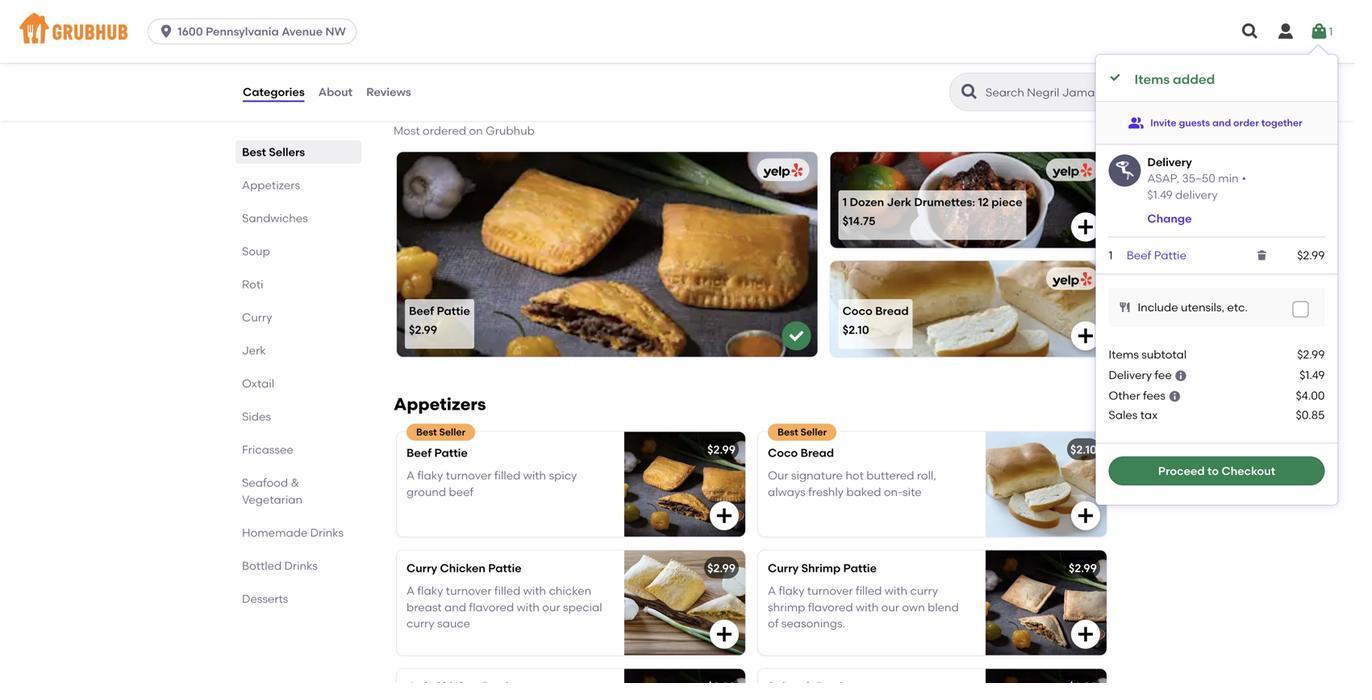Task type: vqa. For each thing, say whether or not it's contained in the screenshot.
first flavored from the right
yes



Task type: describe. For each thing, give the bounding box(es) containing it.
best seller for bread
[[778, 426, 827, 438]]

roll,
[[917, 469, 937, 483]]

0 horizontal spatial jerk
[[242, 344, 266, 357]]

yelp image for beef pattie
[[760, 163, 803, 179]]

1 button
[[1310, 17, 1333, 46]]

reviews
[[366, 85, 411, 99]]

fee
[[1155, 368, 1172, 382]]

turnover for flavored
[[807, 584, 853, 598]]

sellers for best sellers
[[269, 145, 305, 159]]

sales
[[1109, 408, 1138, 422]]

baked
[[847, 485, 881, 499]]

breast
[[407, 601, 442, 614]]

seasonings.
[[782, 617, 845, 631]]

flaky for shrimp
[[779, 584, 805, 598]]

curry inside a flaky turnover filled with chicken breast and flavored with our special curry sauce
[[407, 617, 435, 631]]

utensils,
[[1181, 301, 1225, 314]]

svg image inside the main navigation navigation
[[1241, 22, 1260, 41]]

filled for curry shrimp pattie
[[856, 584, 882, 598]]

reviews button
[[366, 63, 412, 121]]

of
[[768, 617, 779, 631]]

a flaky turnover filled with spicy ground beef
[[407, 469, 577, 499]]

items added tooltip
[[1096, 45, 1338, 505]]

other
[[1109, 389, 1141, 402]]

avenue
[[282, 25, 323, 38]]

search icon image
[[960, 82, 979, 102]]

main navigation navigation
[[0, 0, 1355, 63]]

on
[[469, 124, 483, 138]]

fricassee
[[242, 443, 294, 457]]

12
[[978, 195, 989, 209]]

other fees
[[1109, 389, 1166, 402]]

seller for bread
[[801, 426, 827, 438]]

blend
[[928, 601, 959, 614]]

invite guests and order together button
[[1128, 109, 1303, 138]]

our
[[768, 469, 789, 483]]

1600 pennsylvania avenue nw
[[178, 25, 346, 38]]

our inside a flaky turnover filled with curry shrimp flavored with our own blend of seasonings.
[[882, 601, 900, 614]]

yelp image for coco bread
[[1050, 272, 1092, 287]]

best seller for pattie
[[416, 426, 466, 438]]

beef pattie image
[[624, 432, 745, 537]]

1 inside 1 dozen jerk drumettes: 12 piece $14.75
[[843, 195, 847, 209]]

best sellers most ordered on grubhub
[[394, 101, 535, 138]]

spinach pattie image
[[986, 669, 1107, 683]]

ground
[[407, 485, 446, 499]]

curry chicken pattie image
[[624, 550, 745, 655]]

yelp image for 1 dozen jerk drumettes: 12 piece
[[1050, 163, 1092, 179]]

coco for coco bread
[[768, 446, 798, 460]]

dozen
[[850, 195, 884, 209]]

flavored inside a flaky turnover filled with curry shrimp flavored with our own blend of seasonings.
[[808, 601, 853, 614]]

shrimp
[[802, 561, 841, 575]]

site
[[903, 485, 922, 499]]

our inside a flaky turnover filled with chicken breast and flavored with our special curry sauce
[[542, 601, 560, 614]]

1600 pennsylvania avenue nw button
[[148, 19, 363, 44]]

spicy
[[549, 469, 577, 483]]

always
[[768, 485, 806, 499]]

beef pattie inside items added tooltip
[[1127, 248, 1187, 262]]

turnover for beef
[[446, 469, 492, 483]]

sauce
[[437, 617, 470, 631]]

1 horizontal spatial appetizers
[[394, 394, 486, 415]]

oxtail
[[242, 377, 274, 390]]

categories
[[243, 85, 305, 99]]

1 inside items added tooltip
[[1109, 248, 1113, 262]]

proceed to checkout
[[1158, 464, 1276, 478]]

soup
[[242, 244, 270, 258]]

about button
[[318, 63, 353, 121]]

our signature hot buttered roll, always freshly baked on-site
[[768, 469, 937, 499]]

invite guests and order together
[[1151, 117, 1303, 129]]

curry chicken pattie
[[407, 561, 522, 575]]

freshly
[[808, 485, 844, 499]]

drinks for bottled drinks
[[284, 559, 318, 573]]

asap,
[[1148, 172, 1180, 185]]

sellers for best sellers most ordered on grubhub
[[435, 101, 491, 121]]

with for spicy
[[523, 469, 546, 483]]

nw
[[325, 25, 346, 38]]

beef pattie $2.99
[[409, 304, 470, 337]]

hot
[[846, 469, 864, 483]]

etc.
[[1227, 301, 1248, 314]]

0 horizontal spatial curry
[[242, 311, 272, 324]]

1600
[[178, 25, 203, 38]]

svg image inside 1 button
[[1310, 22, 1329, 41]]

with left own
[[856, 601, 879, 614]]

1 horizontal spatial $2.10
[[1071, 443, 1097, 456]]

0 horizontal spatial appetizers
[[242, 178, 300, 192]]

delivery for fee
[[1109, 368, 1152, 382]]

categories button
[[242, 63, 305, 121]]

turnover for and
[[446, 584, 492, 598]]

coco bread
[[768, 446, 834, 460]]

a flaky turnover filled with chicken breast and flavored with our special curry sauce
[[407, 584, 602, 631]]

$2.99 inside beef pattie $2.99
[[409, 323, 437, 337]]

flaky for ground
[[417, 469, 443, 483]]

pattie inside beef pattie $2.99
[[437, 304, 470, 318]]

tax
[[1141, 408, 1158, 422]]

chicken
[[440, 561, 486, 575]]

buttered
[[867, 469, 914, 483]]

subtotal
[[1142, 348, 1187, 362]]

bottled drinks
[[242, 559, 318, 573]]

beef
[[449, 485, 474, 499]]

delivery asap, 35–50 min • $1.49 delivery
[[1148, 155, 1247, 202]]

$1.49 inside delivery asap, 35–50 min • $1.49 delivery
[[1148, 188, 1173, 202]]

to
[[1208, 464, 1219, 478]]

fees
[[1143, 389, 1166, 402]]

35–50
[[1182, 172, 1216, 185]]

seller for pattie
[[439, 426, 466, 438]]



Task type: locate. For each thing, give the bounding box(es) containing it.
beef inside beef pattie $2.99
[[409, 304, 434, 318]]

best inside best sellers most ordered on grubhub
[[394, 101, 431, 121]]

a up shrimp
[[768, 584, 776, 598]]

2 horizontal spatial 1
[[1329, 24, 1333, 38]]

1 dozen jerk drumettes: 12 piece $14.75
[[843, 195, 1023, 228]]

turnover
[[446, 469, 492, 483], [446, 584, 492, 598], [807, 584, 853, 598]]

and
[[1213, 117, 1231, 129], [445, 601, 466, 614]]

flaky up ground
[[417, 469, 443, 483]]

2 horizontal spatial curry
[[768, 561, 799, 575]]

flaky inside a flaky turnover filled with spicy ground beef
[[417, 469, 443, 483]]

checkout
[[1222, 464, 1276, 478]]

turnover down curry shrimp pattie on the right bottom
[[807, 584, 853, 598]]

bottled
[[242, 559, 282, 573]]

bread for coco bread $2.10
[[875, 304, 909, 318]]

beef pattie down change button
[[1127, 248, 1187, 262]]

and up sauce
[[445, 601, 466, 614]]

0 horizontal spatial our
[[542, 601, 560, 614]]

1 vertical spatial beef pattie
[[407, 446, 468, 460]]

1 vertical spatial items
[[1109, 348, 1139, 362]]

with up own
[[885, 584, 908, 598]]

coco bread image
[[986, 432, 1107, 537]]

coco for coco bread $2.10
[[843, 304, 873, 318]]

svg image inside 1600 pennsylvania avenue nw button
[[158, 23, 174, 40]]

best seller up coco bread
[[778, 426, 827, 438]]

best seller
[[416, 426, 466, 438], [778, 426, 827, 438]]

2 vertical spatial beef
[[407, 446, 432, 460]]

with left "spicy"
[[523, 469, 546, 483]]

curry down roti
[[242, 311, 272, 324]]

proceed
[[1158, 464, 1205, 478]]

curry left shrimp
[[768, 561, 799, 575]]

best down categories button
[[242, 145, 266, 159]]

flavored up seasonings.
[[808, 601, 853, 614]]

own
[[902, 601, 925, 614]]

about
[[318, 85, 353, 99]]

with
[[523, 469, 546, 483], [523, 584, 546, 598], [885, 584, 908, 598], [517, 601, 540, 614], [856, 601, 879, 614]]

a inside a flaky turnover filled with curry shrimp flavored with our own blend of seasonings.
[[768, 584, 776, 598]]

filled down curry chicken pattie
[[494, 584, 521, 598]]

1 horizontal spatial curry
[[407, 561, 437, 575]]

ordered
[[423, 124, 466, 138]]

flaky
[[417, 469, 443, 483], [417, 584, 443, 598], [779, 584, 805, 598]]

a inside a flaky turnover filled with spicy ground beef
[[407, 469, 415, 483]]

1 flavored from the left
[[469, 601, 514, 614]]

coco bread $2.10
[[843, 304, 909, 337]]

a for a flaky turnover filled with curry shrimp flavored with our own blend of seasonings.
[[768, 584, 776, 598]]

&
[[291, 476, 299, 490]]

$0.85
[[1296, 408, 1325, 422]]

2 vertical spatial 1
[[1109, 248, 1113, 262]]

our left own
[[882, 601, 900, 614]]

sales tax
[[1109, 408, 1158, 422]]

1 our from the left
[[542, 601, 560, 614]]

flaky up shrimp
[[779, 584, 805, 598]]

bread inside coco bread $2.10
[[875, 304, 909, 318]]

sellers up on
[[435, 101, 491, 121]]

jerk up the oxtail
[[242, 344, 266, 357]]

$2.99
[[1298, 248, 1325, 262], [409, 323, 437, 337], [1298, 348, 1325, 362], [707, 443, 736, 456], [707, 561, 736, 575], [1069, 561, 1097, 575]]

together
[[1262, 117, 1303, 129]]

items for items subtotal
[[1109, 348, 1139, 362]]

best
[[394, 101, 431, 121], [242, 145, 266, 159], [416, 426, 437, 438], [778, 426, 798, 438]]

filled for beef pattie
[[494, 469, 521, 483]]

1 horizontal spatial our
[[882, 601, 900, 614]]

seafood & vegetarian
[[242, 476, 303, 507]]

homemade
[[242, 526, 308, 540]]

turnover up beef
[[446, 469, 492, 483]]

1 vertical spatial sellers
[[269, 145, 305, 159]]

1 vertical spatial 1
[[843, 195, 847, 209]]

with left the special
[[517, 601, 540, 614]]

0 horizontal spatial $1.49
[[1148, 188, 1173, 202]]

and inside a flaky turnover filled with chicken breast and flavored with our special curry sauce
[[445, 601, 466, 614]]

0 horizontal spatial sellers
[[269, 145, 305, 159]]

1 vertical spatial delivery
[[1109, 368, 1152, 382]]

change button
[[1148, 211, 1192, 227]]

1 best seller from the left
[[416, 426, 466, 438]]

0 vertical spatial sellers
[[435, 101, 491, 121]]

curry shrimp pattie
[[768, 561, 877, 575]]

0 vertical spatial appetizers
[[242, 178, 300, 192]]

flaky for breast
[[417, 584, 443, 598]]

1 vertical spatial and
[[445, 601, 466, 614]]

curry up own
[[910, 584, 938, 598]]

$1.49 up $4.00
[[1300, 368, 1325, 382]]

flaky inside a flaky turnover filled with curry shrimp flavored with our own blend of seasonings.
[[779, 584, 805, 598]]

1 horizontal spatial and
[[1213, 117, 1231, 129]]

flavored up sauce
[[469, 601, 514, 614]]

1 vertical spatial curry
[[407, 617, 435, 631]]

sellers down categories button
[[269, 145, 305, 159]]

sandwiches
[[242, 211, 308, 225]]

curry up the breast
[[407, 561, 437, 575]]

invite
[[1151, 117, 1177, 129]]

guests
[[1179, 117, 1210, 129]]

sides
[[242, 410, 271, 424]]

0 horizontal spatial coco
[[768, 446, 798, 460]]

curry for curry shrimp pattie
[[768, 561, 799, 575]]

1 horizontal spatial beef pattie
[[1127, 248, 1187, 262]]

a for a flaky turnover filled with chicken breast and flavored with our special curry sauce
[[407, 584, 415, 598]]

seafood
[[242, 476, 288, 490]]

1 horizontal spatial curry
[[910, 584, 938, 598]]

1 horizontal spatial seller
[[801, 426, 827, 438]]

min
[[1218, 172, 1239, 185]]

curry for curry chicken pattie
[[407, 561, 437, 575]]

order
[[1234, 117, 1259, 129]]

0 vertical spatial jerk
[[887, 195, 912, 209]]

filled inside a flaky turnover filled with chicken breast and flavored with our special curry sauce
[[494, 584, 521, 598]]

0 vertical spatial delivery
[[1148, 155, 1192, 169]]

best for soup
[[242, 145, 266, 159]]

jerk inside 1 dozen jerk drumettes: 12 piece $14.75
[[887, 195, 912, 209]]

turnover inside a flaky turnover filled with chicken breast and flavored with our special curry sauce
[[446, 584, 492, 598]]

drinks
[[310, 526, 344, 540], [284, 559, 318, 573]]

1 vertical spatial coco
[[768, 446, 798, 460]]

1 vertical spatial bread
[[801, 446, 834, 460]]

0 vertical spatial beef
[[1127, 248, 1152, 262]]

sellers inside best sellers most ordered on grubhub
[[435, 101, 491, 121]]

0 vertical spatial drinks
[[310, 526, 344, 540]]

0 horizontal spatial $2.10
[[843, 323, 869, 337]]

1 vertical spatial drinks
[[284, 559, 318, 573]]

best seller up ground
[[416, 426, 466, 438]]

0 vertical spatial and
[[1213, 117, 1231, 129]]

0 vertical spatial beef pattie
[[1127, 248, 1187, 262]]

1
[[1329, 24, 1333, 38], [843, 195, 847, 209], [1109, 248, 1113, 262]]

delivery
[[1148, 155, 1192, 169], [1109, 368, 1152, 382]]

best sellers
[[242, 145, 305, 159]]

pattie inside items added tooltip
[[1154, 248, 1187, 262]]

a for a flaky turnover filled with spicy ground beef
[[407, 469, 415, 483]]

with left "chicken"
[[523, 584, 546, 598]]

best up ground
[[416, 426, 437, 438]]

filled left "spicy"
[[494, 469, 521, 483]]

1 vertical spatial appetizers
[[394, 394, 486, 415]]

1 vertical spatial $1.49
[[1300, 368, 1325, 382]]

svg image
[[1276, 22, 1296, 41], [1310, 22, 1329, 41], [158, 23, 174, 40], [1076, 217, 1096, 237], [1256, 249, 1269, 262], [1119, 301, 1131, 314], [1168, 390, 1181, 403], [1076, 506, 1096, 525], [715, 625, 734, 644]]

drinks right homemade
[[310, 526, 344, 540]]

beef pattie
[[1127, 248, 1187, 262], [407, 446, 468, 460]]

flavored inside a flaky turnover filled with chicken breast and flavored with our special curry sauce
[[469, 601, 514, 614]]

items up delivery fee
[[1109, 348, 1139, 362]]

a inside a flaky turnover filled with chicken breast and flavored with our special curry sauce
[[407, 584, 415, 598]]

0 vertical spatial curry
[[910, 584, 938, 598]]

items for items added
[[1135, 71, 1170, 87]]

delivery up the other
[[1109, 368, 1152, 382]]

signature
[[791, 469, 843, 483]]

0 vertical spatial 1
[[1329, 24, 1333, 38]]

0 vertical spatial $1.49
[[1148, 188, 1173, 202]]

curry down the breast
[[407, 617, 435, 631]]

1 horizontal spatial best seller
[[778, 426, 827, 438]]

Search Negril Jamaican Eatery - DC search field
[[984, 85, 1108, 100]]

0 horizontal spatial seller
[[439, 426, 466, 438]]

2 seller from the left
[[801, 426, 827, 438]]

filled inside a flaky turnover filled with spicy ground beef
[[494, 469, 521, 483]]

added
[[1173, 71, 1215, 87]]

drinks down homemade drinks
[[284, 559, 318, 573]]

our down "chicken"
[[542, 601, 560, 614]]

0 horizontal spatial beef pattie
[[407, 446, 468, 460]]

delivery fee
[[1109, 368, 1172, 382]]

filled for curry chicken pattie
[[494, 584, 521, 598]]

change
[[1148, 212, 1192, 226]]

curry
[[242, 311, 272, 324], [407, 561, 437, 575], [768, 561, 799, 575]]

2 our from the left
[[882, 601, 900, 614]]

and inside button
[[1213, 117, 1231, 129]]

seller up coco bread
[[801, 426, 827, 438]]

items added
[[1135, 71, 1215, 87]]

best up coco bread
[[778, 426, 798, 438]]

a
[[407, 469, 415, 483], [407, 584, 415, 598], [768, 584, 776, 598]]

1 inside button
[[1329, 24, 1333, 38]]

bread
[[875, 304, 909, 318], [801, 446, 834, 460]]

$1.49
[[1148, 188, 1173, 202], [1300, 368, 1325, 382]]

0 vertical spatial coco
[[843, 304, 873, 318]]

0 horizontal spatial curry
[[407, 617, 435, 631]]

1 vertical spatial jerk
[[242, 344, 266, 357]]

0 vertical spatial bread
[[875, 304, 909, 318]]

piece
[[992, 195, 1023, 209]]

drinks for homemade drinks
[[310, 526, 344, 540]]

with for chicken
[[523, 584, 546, 598]]

best for $2.99
[[416, 426, 437, 438]]

delivery
[[1176, 188, 1218, 202]]

with inside a flaky turnover filled with spicy ground beef
[[523, 469, 546, 483]]

flaky inside a flaky turnover filled with chicken breast and flavored with our special curry sauce
[[417, 584, 443, 598]]

curry shrimp pattie image
[[986, 550, 1107, 655]]

1 horizontal spatial 1
[[1109, 248, 1113, 262]]

0 horizontal spatial best seller
[[416, 426, 466, 438]]

delivery for asap,
[[1148, 155, 1192, 169]]

include utensils, etc.
[[1138, 301, 1248, 314]]

roti
[[242, 278, 263, 291]]

beef pattie up ground
[[407, 446, 468, 460]]

special
[[563, 601, 602, 614]]

turnover inside a flaky turnover filled with spicy ground beef
[[446, 469, 492, 483]]

a flaky turnover filled with curry shrimp flavored with our own blend of seasonings.
[[768, 584, 959, 631]]

2 best seller from the left
[[778, 426, 827, 438]]

1 horizontal spatial $1.49
[[1300, 368, 1325, 382]]

$1.49 down asap, on the right of the page
[[1148, 188, 1173, 202]]

a up the breast
[[407, 584, 415, 598]]

people icon image
[[1128, 115, 1144, 131]]

1 vertical spatial beef
[[409, 304, 434, 318]]

vegetarian
[[242, 493, 303, 507]]

desserts
[[242, 592, 288, 606]]

beef inside items added tooltip
[[1127, 248, 1152, 262]]

delivery icon image
[[1109, 155, 1141, 187]]

shrimp
[[768, 601, 805, 614]]

bread for coco bread
[[801, 446, 834, 460]]

1 vertical spatial $2.10
[[1071, 443, 1097, 456]]

0 vertical spatial $2.10
[[843, 323, 869, 337]]

curry inside a flaky turnover filled with curry shrimp flavored with our own blend of seasonings.
[[910, 584, 938, 598]]

$2.10 inside coco bread $2.10
[[843, 323, 869, 337]]

drumettes:
[[914, 195, 975, 209]]

filled inside a flaky turnover filled with curry shrimp flavored with our own blend of seasonings.
[[856, 584, 882, 598]]

items
[[1135, 71, 1170, 87], [1109, 348, 1139, 362]]

1 horizontal spatial flavored
[[808, 601, 853, 614]]

best up 'most'
[[394, 101, 431, 121]]

a up ground
[[407, 469, 415, 483]]

yelp image
[[760, 163, 803, 179], [1050, 163, 1092, 179], [1050, 272, 1092, 287]]

items left added
[[1135, 71, 1170, 87]]

1 horizontal spatial coco
[[843, 304, 873, 318]]

on-
[[884, 485, 903, 499]]

pattie
[[1154, 248, 1187, 262], [437, 304, 470, 318], [434, 446, 468, 460], [488, 561, 522, 575], [843, 561, 877, 575]]

homemade drinks
[[242, 526, 344, 540]]

$2.10
[[843, 323, 869, 337], [1071, 443, 1097, 456]]

$4.00
[[1296, 389, 1325, 402]]

our
[[542, 601, 560, 614], [882, 601, 900, 614]]

seller up beef
[[439, 426, 466, 438]]

svg image
[[1241, 22, 1260, 41], [1109, 71, 1122, 84], [787, 326, 806, 346], [1076, 326, 1096, 346], [1175, 370, 1188, 382], [715, 506, 734, 525], [1076, 625, 1096, 644]]

jerk chicken pattie image
[[624, 669, 745, 683]]

0 vertical spatial items
[[1135, 71, 1170, 87]]

delivery inside delivery asap, 35–50 min • $1.49 delivery
[[1148, 155, 1192, 169]]

with for curry
[[885, 584, 908, 598]]

flaky up the breast
[[417, 584, 443, 598]]

0 horizontal spatial flavored
[[469, 601, 514, 614]]

proceed to checkout button
[[1109, 457, 1325, 486]]

turnover down curry chicken pattie
[[446, 584, 492, 598]]

coco inside coco bread $2.10
[[843, 304, 873, 318]]

0 horizontal spatial 1
[[843, 195, 847, 209]]

1 seller from the left
[[439, 426, 466, 438]]

1 horizontal spatial jerk
[[887, 195, 912, 209]]

jerk right dozen
[[887, 195, 912, 209]]

best for $2.10
[[778, 426, 798, 438]]

1 horizontal spatial bread
[[875, 304, 909, 318]]

2 flavored from the left
[[808, 601, 853, 614]]

1 horizontal spatial sellers
[[435, 101, 491, 121]]

•
[[1242, 172, 1247, 185]]

turnover inside a flaky turnover filled with curry shrimp flavored with our own blend of seasonings.
[[807, 584, 853, 598]]

items subtotal
[[1109, 348, 1187, 362]]

pennsylvania
[[206, 25, 279, 38]]

chicken
[[549, 584, 591, 598]]

0 horizontal spatial bread
[[801, 446, 834, 460]]

0 horizontal spatial and
[[445, 601, 466, 614]]

and left order
[[1213, 117, 1231, 129]]

include
[[1138, 301, 1178, 314]]

$14.75
[[843, 214, 876, 228]]

filled down curry shrimp pattie on the right bottom
[[856, 584, 882, 598]]

delivery up asap, on the right of the page
[[1148, 155, 1192, 169]]



